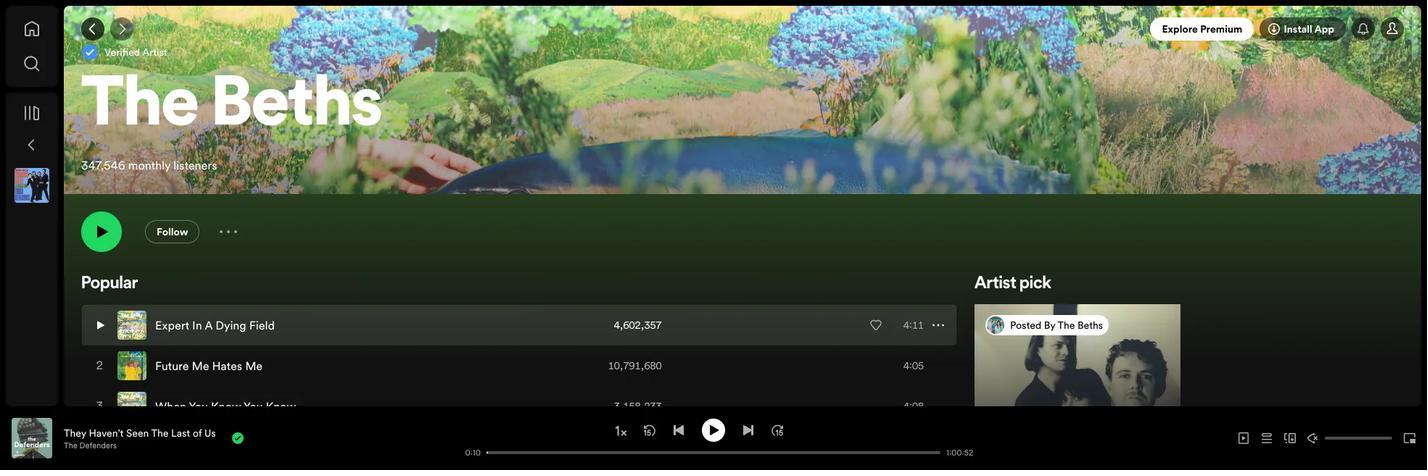 Task type: vqa. For each thing, say whether or not it's contained in the screenshot.
second Explicit ELEMENT from the bottom
no



Task type: locate. For each thing, give the bounding box(es) containing it.
group
[[9, 163, 55, 209]]

you
[[189, 399, 208, 415], [244, 399, 263, 415]]

4:11
[[904, 318, 924, 333]]

now playing: they haven't seen the last of us by the defenders footer
[[12, 419, 431, 459]]

0 horizontal spatial me
[[192, 358, 209, 374]]

0 horizontal spatial you
[[189, 399, 208, 415]]

0 horizontal spatial know
[[211, 399, 241, 415]]

0 horizontal spatial artist
[[142, 45, 167, 60]]

posted
[[1011, 318, 1042, 333]]

1 vertical spatial beths
[[1078, 318, 1104, 333]]

0 vertical spatial artist
[[142, 45, 167, 60]]

you up of
[[189, 399, 208, 415]]

know
[[211, 399, 241, 415], [266, 399, 296, 415]]

artist right verified at the left top of the page
[[142, 45, 167, 60]]

expert in a dying field cell
[[118, 306, 281, 345]]

1 horizontal spatial you
[[244, 399, 263, 415]]

1 vertical spatial artist
[[975, 275, 1017, 293]]

4:11 cell
[[871, 306, 945, 345]]

the beths
[[81, 73, 383, 142]]

skip back 15 seconds image
[[644, 425, 656, 436]]

4,602,357
[[614, 318, 662, 333]]

what's new image
[[1358, 23, 1370, 35]]

1 horizontal spatial artist
[[975, 275, 1017, 293]]

1 know from the left
[[211, 399, 241, 415]]

they haven't seen the last of us the defenders
[[64, 426, 216, 452]]

the down verified artist
[[81, 73, 199, 142]]

the defenders link
[[64, 441, 117, 452]]

a
[[205, 317, 213, 333]]

2 you from the left
[[244, 399, 263, 415]]

2 me from the left
[[245, 358, 263, 374]]

0:10
[[465, 448, 481, 459]]

the
[[81, 73, 199, 142], [1058, 318, 1076, 333], [151, 426, 169, 441], [64, 441, 77, 452]]

change speed image
[[614, 424, 628, 439]]

main element
[[6, 6, 58, 407]]

future me hates me cell
[[118, 347, 268, 386]]

by
[[1045, 318, 1056, 333]]

beths
[[211, 73, 383, 142], [1078, 318, 1104, 333]]

the right by
[[1058, 318, 1076, 333]]

4:08 cell
[[871, 387, 945, 426]]

listeners
[[174, 157, 217, 173]]

they haven't seen the last of us link
[[64, 426, 216, 441]]

connect to a device image
[[1285, 433, 1297, 445]]

347,546 monthly listeners
[[81, 157, 217, 173]]

go forward image
[[116, 23, 128, 35]]

4:08
[[904, 399, 924, 414]]

1 horizontal spatial know
[[266, 399, 296, 415]]

dying
[[216, 317, 246, 333]]

future me hates me link
[[155, 358, 263, 374]]

last
[[171, 426, 190, 441]]

me
[[192, 358, 209, 374], [245, 358, 263, 374]]

4:05 cell
[[871, 347, 945, 386]]

expert in a dying field
[[155, 317, 275, 333]]

artist left pick
[[975, 275, 1017, 293]]

they
[[64, 426, 86, 441]]

haven't
[[89, 426, 124, 441]]

premium
[[1201, 22, 1243, 36]]

the beths image
[[987, 317, 1005, 334]]

347,546
[[81, 157, 125, 173]]

1 horizontal spatial me
[[245, 358, 263, 374]]

know up now playing: they haven't seen the last of us by the defenders footer
[[266, 399, 296, 415]]

group inside main element
[[9, 163, 55, 209]]

install
[[1285, 22, 1313, 36]]

volume off image
[[1308, 433, 1320, 445]]

when you know you know
[[155, 399, 296, 415]]

you up now playing: they haven't seen the last of us by the defenders footer
[[244, 399, 263, 415]]

1 horizontal spatial beths
[[1078, 318, 1104, 333]]

popular
[[81, 275, 138, 293]]

field
[[249, 317, 275, 333]]

artist
[[142, 45, 167, 60], [975, 275, 1017, 293]]

go back image
[[87, 23, 99, 35]]

me left "hates"
[[192, 358, 209, 374]]

me right "hates"
[[245, 358, 263, 374]]

future me hates me
[[155, 358, 263, 374]]

pick
[[1020, 275, 1052, 293]]

know up us
[[211, 399, 241, 415]]

0 horizontal spatial beths
[[211, 73, 383, 142]]



Task type: describe. For each thing, give the bounding box(es) containing it.
play expert in a dying field by the beths image
[[94, 317, 106, 334]]

1:00:52
[[947, 448, 974, 459]]

app
[[1315, 22, 1335, 36]]

follow
[[157, 225, 188, 239]]

search image
[[23, 55, 41, 73]]

expert in a dying field link
[[155, 317, 275, 333]]

2 know from the left
[[266, 399, 296, 415]]

1 me from the left
[[192, 358, 209, 374]]

when you know you know link
[[155, 399, 296, 415]]

0 vertical spatial beths
[[211, 73, 383, 142]]

future
[[155, 358, 189, 374]]

us
[[204, 426, 216, 441]]

explore premium
[[1163, 22, 1243, 36]]

merch image
[[975, 304, 1225, 471]]

defenders
[[79, 441, 117, 452]]

explore premium button
[[1151, 17, 1255, 41]]

verified
[[104, 45, 140, 60]]

the left defenders
[[64, 441, 77, 452]]

now playing view image
[[34, 425, 46, 437]]

explore
[[1163, 22, 1199, 36]]

monthly
[[128, 157, 171, 173]]

next image
[[743, 425, 755, 436]]

expert
[[155, 317, 189, 333]]

player controls element
[[34, 419, 976, 459]]

seen
[[126, 426, 149, 441]]

hates
[[212, 358, 242, 374]]

install app
[[1285, 22, 1335, 36]]

when
[[155, 399, 186, 415]]

in
[[192, 317, 202, 333]]

play image
[[708, 425, 720, 436]]

skip forward 15 seconds image
[[772, 425, 784, 436]]

install app link
[[1261, 17, 1347, 41]]

follow button
[[145, 220, 200, 243]]

1 you from the left
[[189, 399, 208, 415]]

posted by the beths
[[1011, 318, 1104, 333]]

of
[[193, 426, 202, 441]]

previous image
[[673, 425, 685, 436]]

expert in a dying field row
[[82, 305, 957, 346]]

10,791,680
[[609, 359, 662, 373]]

verified artist
[[104, 45, 167, 60]]

when you know you know cell
[[118, 387, 302, 426]]

the left last
[[151, 426, 169, 441]]

home image
[[23, 20, 41, 38]]

4:05
[[904, 359, 924, 373]]

3,158,233
[[614, 399, 662, 414]]

artist pick
[[975, 275, 1052, 293]]

top bar and user menu element
[[64, 6, 1422, 52]]



